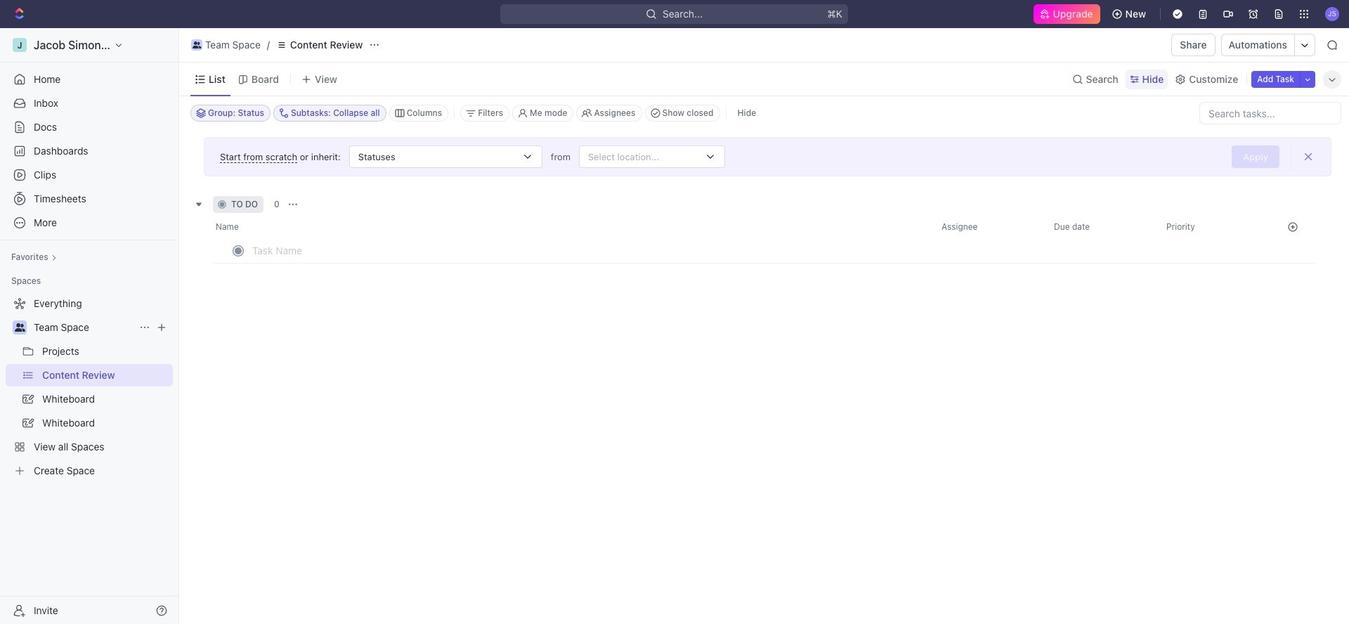 Task type: describe. For each thing, give the bounding box(es) containing it.
jacob simon's workspace, , element
[[13, 38, 27, 52]]

tree inside "sidebar" navigation
[[6, 292, 173, 482]]



Task type: vqa. For each thing, say whether or not it's contained in the screenshot.
user group icon
yes



Task type: locate. For each thing, give the bounding box(es) containing it.
1 vertical spatial user group image
[[14, 323, 25, 332]]

0 vertical spatial user group image
[[192, 41, 201, 48]]

user group image inside "sidebar" navigation
[[14, 323, 25, 332]]

Task Name text field
[[252, 239, 663, 261]]

tree
[[6, 292, 173, 482]]

sidebar navigation
[[0, 28, 182, 624]]

0 horizontal spatial user group image
[[14, 323, 25, 332]]

Search tasks... text field
[[1201, 103, 1341, 124]]

user group image
[[192, 41, 201, 48], [14, 323, 25, 332]]

1 horizontal spatial user group image
[[192, 41, 201, 48]]



